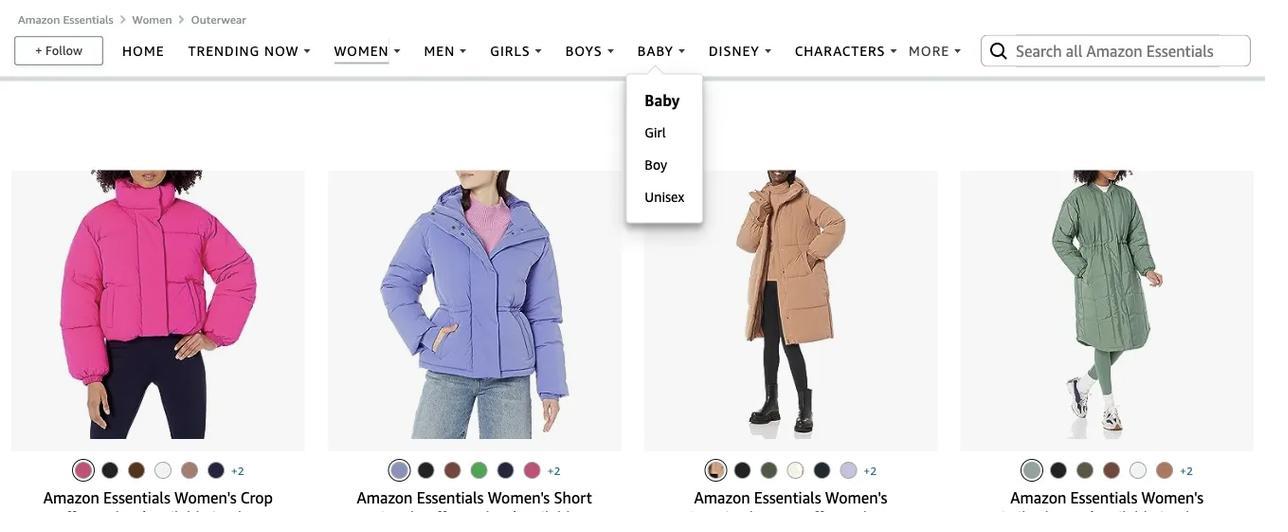 Task type: locate. For each thing, give the bounding box(es) containing it.
dark olive image
[[1077, 462, 1094, 479]]

1 +2 from the left
[[231, 464, 245, 477]]

neon pink image left eggshell white icon
[[75, 462, 92, 479]]

black image left dark olive icon
[[734, 462, 751, 479]]

sage green image
[[1024, 462, 1041, 479]]

+2 link right green icon
[[548, 462, 561, 479]]

eggshell white image left light brown icon
[[1130, 462, 1148, 479]]

black image for amazon essentials women's crop puffer jacket (available in plus size) image
[[101, 462, 118, 479]]

green image
[[471, 462, 488, 479]]

1 horizontal spatial navy image
[[497, 462, 515, 479]]

0 horizontal spatial light brown image
[[181, 462, 198, 479]]

navy image right green icon
[[497, 462, 515, 479]]

4 +2 link from the left
[[1181, 462, 1194, 479]]

4 black image from the left
[[1051, 462, 1068, 479]]

1 horizontal spatial neon pink image
[[524, 462, 541, 479]]

2 eggshell white image from the left
[[1130, 462, 1148, 479]]

1 horizontal spatial eggshell white image
[[1130, 462, 1148, 479]]

deep brown image left eggshell white icon
[[128, 462, 145, 479]]

neon pink image
[[75, 462, 92, 479], [524, 462, 541, 479]]

1 light brown image from the left
[[181, 462, 198, 479]]

0 horizontal spatial navy image
[[208, 462, 225, 479]]

0 horizontal spatial deep brown image
[[128, 462, 145, 479]]

black image right sage green icon
[[1051, 462, 1068, 479]]

+2 link right light brown icon
[[1181, 462, 1194, 479]]

1 neon pink image from the left
[[75, 462, 92, 479]]

2 +2 from the left
[[548, 464, 561, 477]]

+2 link right eggshell white icon
[[231, 462, 245, 479]]

light brown image right eggshell white icon
[[181, 462, 198, 479]]

+2 link right purple icon
[[864, 462, 878, 479]]

amazon essentials women's crop puffer jacket (available in plus size) image
[[59, 170, 257, 439]]

+2 right light brown icon
[[1181, 464, 1194, 477]]

+2 right eggshell white icon
[[231, 464, 245, 477]]

light brown image left dark olive icon
[[708, 462, 725, 479]]

dark olive image
[[761, 462, 778, 479]]

1 eggshell white image from the left
[[787, 462, 804, 479]]

light brown image
[[181, 462, 198, 479], [708, 462, 725, 479]]

+2 for 2nd navy icon from right
[[231, 464, 245, 477]]

black image for amazon essentials women's short waisted puffer jacket (available in plus size) image
[[418, 462, 435, 479]]

black image left eggshell white icon
[[101, 462, 118, 479]]

1 black image from the left
[[101, 462, 118, 479]]

0 horizontal spatial eggshell white image
[[787, 462, 804, 479]]

4 +2 from the left
[[1181, 464, 1194, 477]]

+2 link for light brown icon
[[1181, 462, 1194, 479]]

deep brown image right dark olive image
[[1104, 462, 1121, 479]]

essentials
[[63, 13, 113, 26]]

women link
[[132, 13, 172, 26]]

black image
[[101, 462, 118, 479], [418, 462, 435, 479], [734, 462, 751, 479], [1051, 462, 1068, 479]]

neon pink image right green icon
[[524, 462, 541, 479]]

black image right purple blue icon
[[418, 462, 435, 479]]

Search all Amazon Essentials search field
[[1017, 35, 1220, 67]]

0 horizontal spatial neon pink image
[[75, 462, 92, 479]]

+2 for purple icon
[[864, 464, 878, 477]]

+2 for 2nd neon pink icon from the left
[[548, 464, 561, 477]]

amazon essentials link
[[18, 13, 113, 26]]

navy image
[[208, 462, 225, 479], [497, 462, 515, 479]]

+2 right green icon
[[548, 464, 561, 477]]

navy image right eggshell white icon
[[208, 462, 225, 479]]

3 +2 link from the left
[[864, 462, 878, 479]]

1 horizontal spatial deep brown image
[[1104, 462, 1121, 479]]

3 black image from the left
[[734, 462, 751, 479]]

2 navy image from the left
[[497, 462, 515, 479]]

+2 link
[[231, 462, 245, 479], [548, 462, 561, 479], [864, 462, 878, 479], [1181, 462, 1194, 479]]

+2 for light brown icon
[[1181, 464, 1194, 477]]

2 black image from the left
[[418, 462, 435, 479]]

deep brown image
[[128, 462, 145, 479], [1104, 462, 1121, 479]]

+2 link for 2nd neon pink icon from the left
[[548, 462, 561, 479]]

+2 link for 2nd navy icon from right
[[231, 462, 245, 479]]

+2 right purple icon
[[864, 464, 878, 477]]

3 +2 from the left
[[864, 464, 878, 477]]

1 horizontal spatial light brown image
[[708, 462, 725, 479]]

amazon essentials women's short waisted puffer jacket (available in plus size) image
[[380, 170, 570, 439]]

2 +2 link from the left
[[548, 462, 561, 479]]

1 +2 link from the left
[[231, 462, 245, 479]]

women
[[132, 13, 172, 26]]

eggshell white image right dark olive icon
[[787, 462, 804, 479]]

eggshell white image
[[787, 462, 804, 479], [1130, 462, 1148, 479]]

+2
[[231, 464, 245, 477], [548, 464, 561, 477], [864, 464, 878, 477], [1181, 464, 1194, 477]]



Task type: vqa. For each thing, say whether or not it's contained in the screenshot.
the "Search" image
yes



Task type: describe. For each thing, give the bounding box(es) containing it.
+ follow button
[[16, 37, 102, 64]]

light brown image
[[1157, 462, 1174, 479]]

2 deep brown image from the left
[[1104, 462, 1121, 479]]

purple blue image
[[391, 462, 408, 479]]

outerwear
[[191, 13, 246, 26]]

+2 link for purple icon
[[864, 462, 878, 479]]

amazon essentials
[[18, 13, 113, 26]]

+
[[35, 43, 42, 58]]

outerwear link
[[191, 13, 246, 26]]

+ follow
[[35, 43, 83, 58]]

black image for amazon essentials women's oversized long puffer jacket (available in plus size) image
[[734, 462, 751, 479]]

follow
[[46, 43, 83, 58]]

deep brown image
[[444, 462, 461, 479]]

purple image
[[841, 462, 858, 479]]

2 neon pink image from the left
[[524, 462, 541, 479]]

black image for amazon essentials women's quilted coat (available in plus size) image
[[1051, 462, 1068, 479]]

amazon essentials women's quilted coat (available in plus size) image
[[1052, 170, 1164, 439]]

2 light brown image from the left
[[708, 462, 725, 479]]

eggshell white image
[[154, 462, 171, 479]]

amazon
[[18, 13, 60, 26]]

1 deep brown image from the left
[[128, 462, 145, 479]]

amazon essentials women's oversized long puffer jacket (available in plus size) image
[[736, 170, 846, 439]]

1 navy image from the left
[[208, 462, 225, 479]]

navy image
[[814, 462, 831, 479]]

search image
[[988, 39, 1011, 62]]



